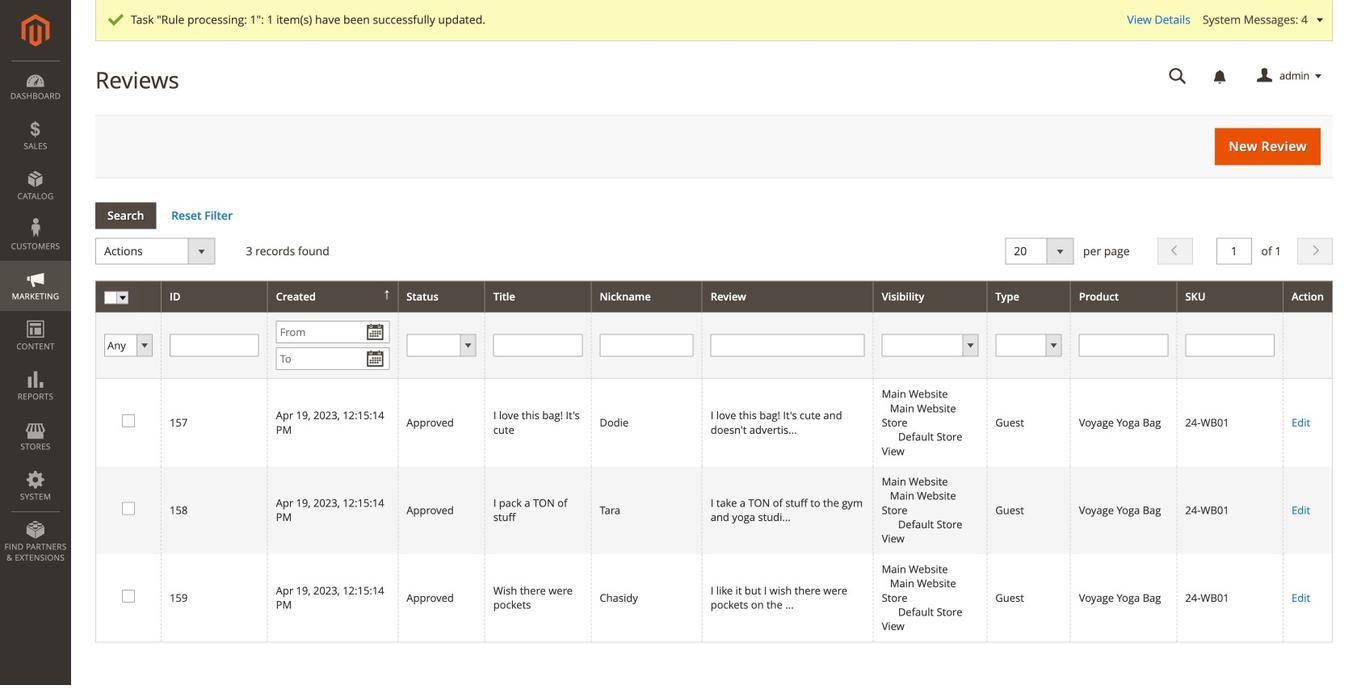Task type: locate. For each thing, give the bounding box(es) containing it.
None text field
[[1217, 238, 1252, 265], [170, 334, 259, 357], [493, 334, 583, 357], [600, 334, 694, 357], [1217, 238, 1252, 265], [170, 334, 259, 357], [493, 334, 583, 357], [600, 334, 694, 357]]

From text field
[[276, 321, 390, 343]]

None text field
[[1158, 62, 1198, 90], [711, 334, 865, 357], [1079, 334, 1169, 357], [1186, 334, 1275, 357], [1158, 62, 1198, 90], [711, 334, 865, 357], [1079, 334, 1169, 357], [1186, 334, 1275, 357]]

None checkbox
[[122, 415, 133, 425], [122, 590, 133, 600], [122, 415, 133, 425], [122, 590, 133, 600]]

None checkbox
[[122, 502, 133, 513]]

menu bar
[[0, 61, 71, 571]]



Task type: describe. For each thing, give the bounding box(es) containing it.
magento admin panel image
[[21, 14, 50, 47]]

To text field
[[276, 348, 390, 370]]



